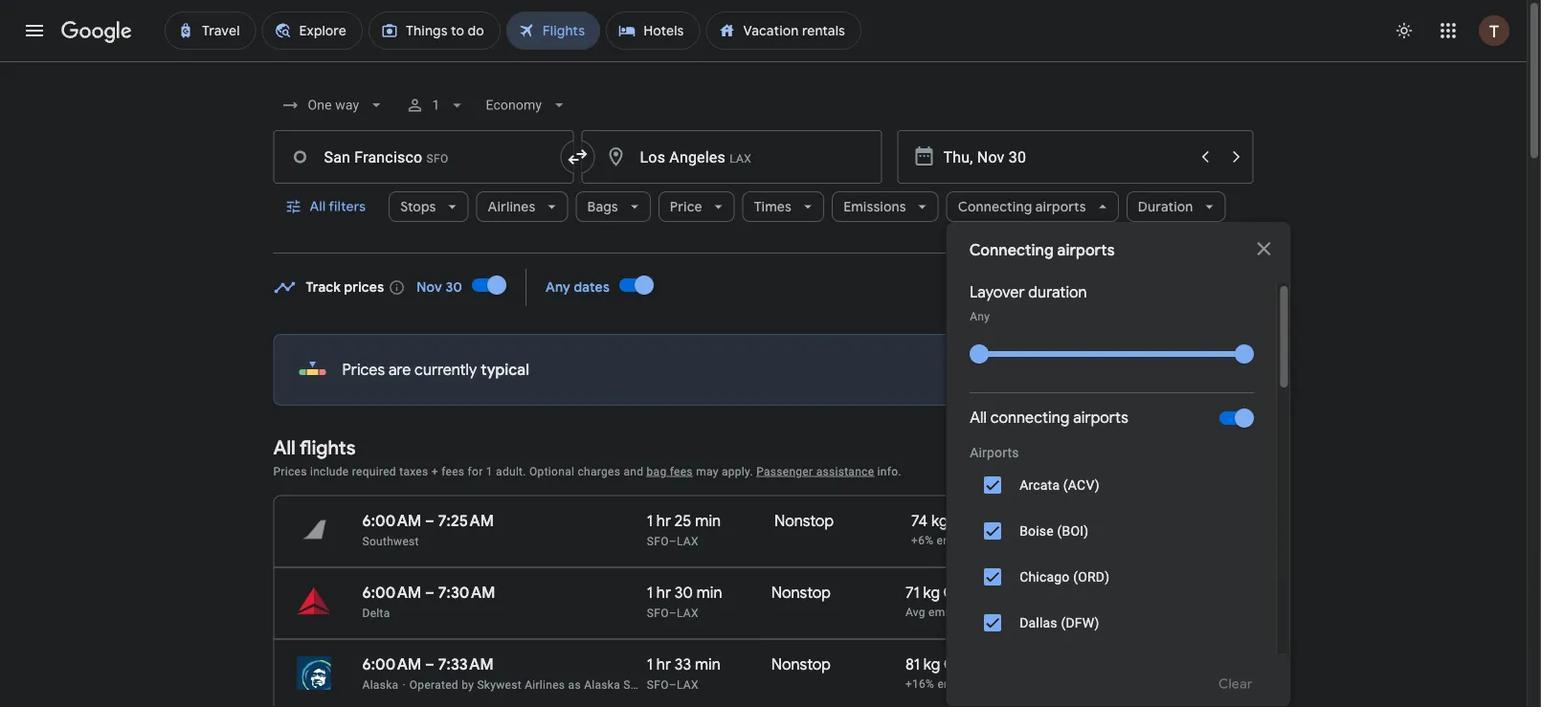 Task type: vqa. For each thing, say whether or not it's contained in the screenshot.
left 30
yes



Task type: describe. For each thing, give the bounding box(es) containing it.
connecting
[[990, 408, 1069, 428]]

– inside 1 hr 25 min sfo – lax
[[669, 535, 677, 548]]

typical
[[481, 360, 529, 380]]

skywest
[[624, 678, 669, 692]]

connecting inside connecting airports popup button
[[958, 198, 1032, 215]]

1 horizontal spatial prices
[[342, 360, 385, 380]]

hr for 30
[[657, 583, 671, 603]]

7:30 am
[[438, 583, 495, 603]]

+6% emissions
[[912, 534, 992, 548]]

price for price
[[670, 198, 702, 215]]

flights
[[300, 436, 356, 460]]

co for 71 kg co
[[944, 583, 968, 603]]

times
[[754, 198, 792, 215]]

2 alaska from the left
[[584, 678, 620, 692]]

6:00 am for 6:00 am – 7:30 am delta
[[362, 583, 422, 603]]

6:00 am for 6:00 am – 7:25 am southwest
[[362, 511, 422, 531]]

airlines button
[[476, 184, 568, 230]]

(dfw)
[[1061, 615, 1099, 631]]

all for connecting
[[969, 408, 987, 428]]

all for filters
[[310, 198, 326, 215]]

bags
[[587, 198, 618, 215]]

by
[[462, 678, 474, 692]]

co for 74 kg co 2
[[952, 511, 976, 531]]

duration button
[[1127, 184, 1226, 230]]

1 inside all flights prices include required taxes + fees for 1 adult. optional charges and bag fees may apply. passenger assistance
[[486, 465, 493, 478]]

bag fees button
[[647, 465, 693, 478]]

2
[[976, 517, 982, 533]]

delta
[[362, 607, 390, 620]]

co for 81 kg co +16% emissions
[[944, 655, 968, 674]]

7:33 am
[[438, 655, 494, 674]]

all for flights
[[273, 436, 296, 460]]

1 hr 25 min sfo – lax
[[647, 511, 721, 548]]

kg for 81
[[924, 655, 941, 674]]

swap origin and destination. image
[[566, 146, 589, 169]]

unavailable
[[1095, 532, 1176, 552]]

6:00 am – 7:33 am
[[362, 655, 494, 674]]

may
[[696, 465, 719, 478]]

lax for 30
[[677, 607, 699, 620]]

– inside 1 hr 33 min sfo – lax
[[669, 678, 677, 692]]

airlines inside popup button
[[488, 198, 536, 215]]

currently
[[415, 360, 477, 380]]

Arrival time: 7:33 AM. text field
[[438, 655, 494, 674]]

any inside find the best price region
[[546, 279, 571, 296]]

date
[[1029, 278, 1059, 295]]

emissions
[[844, 198, 906, 215]]

and
[[624, 465, 644, 478]]

33
[[675, 655, 691, 674]]

+16%
[[906, 678, 935, 691]]

(boi)
[[1057, 523, 1088, 539]]

leaves san francisco international airport at 6:00 am on thursday, november 30 and arrives at los angeles international airport at 7:33 am on thursday, november 30. element
[[362, 655, 494, 674]]

71 kg co
[[906, 583, 968, 603]]

history
[[1147, 363, 1191, 380]]

all flights main content
[[273, 262, 1254, 708]]

include
[[310, 465, 349, 478]]

avg emissions
[[906, 606, 984, 620]]

layover
[[969, 283, 1024, 303]]

1 vertical spatial connecting
[[969, 241, 1054, 260]]

nov
[[417, 279, 442, 296]]

6:00 am for 6:00 am – 7:33 am
[[362, 655, 422, 674]]

2 vertical spatial airports
[[1073, 408, 1128, 428]]

date grid
[[1029, 278, 1088, 295]]

operated by skywest airlines as alaska skywest
[[410, 678, 669, 692]]

price
[[1110, 363, 1143, 380]]

stops button
[[389, 184, 469, 230]]

1 hr 30 min sfo – lax
[[647, 583, 722, 620]]

duration
[[1028, 283, 1087, 303]]

boise (boi)
[[1019, 523, 1088, 539]]

81 kg co +16% emissions
[[906, 655, 993, 691]]

skywest
[[477, 678, 522, 692]]

1 hr 33 min sfo – lax
[[647, 655, 721, 692]]

1 for 7:25 am
[[647, 511, 653, 531]]

departure time: 6:00 am. text field for 7:30 am
[[362, 583, 422, 603]]

airports inside popup button
[[1036, 198, 1087, 215]]

1 vertical spatial connecting airports
[[969, 241, 1115, 260]]

prices
[[344, 279, 384, 296]]

1 inside popup button
[[432, 97, 440, 113]]

1 vertical spatial airports
[[1058, 241, 1115, 260]]

passenger assistance button
[[756, 465, 874, 478]]

are
[[389, 360, 411, 380]]

connecting airports inside popup button
[[958, 198, 1087, 215]]

min for 1 hr 30 min
[[697, 583, 722, 603]]

– inside 6:00 am – 7:30 am delta
[[425, 583, 435, 603]]

total duration 1 hr 30 min. element
[[647, 583, 772, 606]]

30 inside 1 hr 30 min sfo – lax
[[675, 583, 693, 603]]

bag
[[647, 465, 667, 478]]

bags button
[[576, 184, 651, 230]]

(acv)
[[1063, 477, 1099, 493]]

dallas
[[1019, 615, 1057, 631]]

leaves san francisco international airport at 6:00 am on thursday, november 30 and arrives at los angeles international airport at 7:30 am on thursday, november 30. element
[[362, 583, 495, 603]]

optional
[[530, 465, 575, 478]]

all filters button
[[273, 184, 381, 230]]

any inside the layover duration any
[[969, 310, 990, 324]]

6:00 am – 7:30 am delta
[[362, 583, 495, 620]]

Departure time: 6:00 AM. text field
[[362, 511, 422, 531]]

southwest
[[362, 535, 419, 548]]

boise
[[1019, 523, 1053, 539]]

– inside 6:00 am – 7:25 am southwest
[[425, 511, 435, 531]]

arcata (acv)
[[1019, 477, 1099, 493]]

lax for 33
[[677, 678, 699, 692]]

all connecting airports
[[969, 408, 1128, 428]]

min for 1 hr 33 min
[[695, 655, 721, 674]]

grid
[[1062, 278, 1088, 295]]

nonstop flight. element for 1 hr 33 min
[[772, 655, 831, 677]]

lax for 25
[[677, 535, 699, 548]]

taxes
[[399, 465, 428, 478]]

+6%
[[912, 534, 934, 548]]

stops
[[400, 198, 436, 215]]



Task type: locate. For each thing, give the bounding box(es) containing it.
1 vertical spatial prices
[[273, 465, 307, 478]]

passenger
[[756, 465, 813, 478]]

1 lax from the top
[[677, 535, 699, 548]]

hr inside 1 hr 30 min sfo – lax
[[657, 583, 671, 603]]

connecting
[[958, 198, 1032, 215], [969, 241, 1054, 260]]

0 vertical spatial connecting airports
[[958, 198, 1087, 215]]

prices are currently typical
[[342, 360, 529, 380]]

view price history
[[1076, 363, 1191, 380]]

0 vertical spatial connecting
[[958, 198, 1032, 215]]

6:00 am
[[362, 511, 422, 531], [362, 583, 422, 603], [362, 655, 422, 674]]

1 horizontal spatial all
[[310, 198, 326, 215]]

nonstop flight. element for 1 hr 30 min
[[772, 583, 831, 606]]

kg right 71
[[923, 583, 940, 603]]

emissions down 71 kg co
[[929, 606, 984, 620]]

1 inside 1 hr 33 min sfo – lax
[[647, 655, 653, 674]]

1 vertical spatial 6:00 am
[[362, 583, 422, 603]]

6:00 am inside 6:00 am – 7:25 am southwest
[[362, 511, 422, 531]]

1 vertical spatial co
[[944, 583, 968, 603]]

price unavailable
[[1095, 513, 1176, 552]]

arcata
[[1019, 477, 1060, 493]]

1 horizontal spatial alaska
[[584, 678, 620, 692]]

price button
[[659, 184, 735, 230]]

2 vertical spatial nonstop flight. element
[[772, 655, 831, 677]]

co up avg emissions
[[944, 583, 968, 603]]

for
[[468, 465, 483, 478]]

main menu image
[[23, 19, 46, 42]]

any down layover
[[969, 310, 990, 324]]

3 sfo from the top
[[647, 678, 669, 692]]

1 vertical spatial nonstop
[[772, 583, 831, 603]]

prices inside all flights prices include required taxes + fees for 1 adult. optional charges and bag fees may apply. passenger assistance
[[273, 465, 307, 478]]

2 fees from the left
[[670, 465, 693, 478]]

sfo inside 1 hr 30 min sfo – lax
[[647, 607, 669, 620]]

1 for 7:33 am
[[647, 655, 653, 674]]

alaska down 6:00 am – 7:33 am
[[362, 678, 399, 692]]

co inside 74 kg co 2
[[952, 511, 976, 531]]

prices left include
[[273, 465, 307, 478]]

1 vertical spatial price
[[1139, 513, 1176, 533]]

1 fees from the left
[[442, 465, 465, 478]]

0 vertical spatial hr
[[657, 511, 671, 531]]

0 vertical spatial 6:00 am
[[362, 511, 422, 531]]

hr down 1 hr 25 min sfo – lax
[[657, 583, 671, 603]]

date grid button
[[979, 269, 1103, 303]]

fees right +
[[442, 465, 465, 478]]

airlines inside all flights main content
[[525, 678, 565, 692]]

nonstop flight. element
[[774, 511, 834, 534], [772, 583, 831, 606], [772, 655, 831, 677]]

any dates
[[546, 279, 610, 296]]

nonstop for 1 hr 33 min
[[772, 655, 831, 674]]

all left the filters
[[310, 198, 326, 215]]

0 vertical spatial 30
[[446, 279, 462, 296]]

lax down 33 on the left bottom
[[677, 678, 699, 692]]

all flights prices include required taxes + fees for 1 adult. optional charges and bag fees may apply. passenger assistance
[[273, 436, 874, 478]]

none search field containing connecting airports
[[273, 82, 1291, 708]]

None search field
[[273, 82, 1291, 708]]

+
[[432, 465, 438, 478]]

0 vertical spatial airlines
[[488, 198, 536, 215]]

emissions for 74
[[937, 534, 992, 548]]

price inside the price unavailable
[[1139, 513, 1176, 533]]

1 horizontal spatial price
[[1139, 513, 1176, 533]]

1 vertical spatial hr
[[657, 583, 671, 603]]

filters
[[329, 198, 366, 215]]

– down 33 on the left bottom
[[669, 678, 677, 692]]

hr
[[657, 511, 671, 531], [657, 583, 671, 603], [657, 655, 671, 674]]

0 vertical spatial emissions
[[937, 534, 992, 548]]

as
[[568, 678, 581, 692]]

1 vertical spatial sfo
[[647, 607, 669, 620]]

None field
[[273, 88, 394, 123], [478, 88, 576, 123], [273, 88, 394, 123], [478, 88, 576, 123]]

co right 81
[[944, 655, 968, 674]]

0 horizontal spatial 30
[[446, 279, 462, 296]]

0 vertical spatial departure time: 6:00 am. text field
[[362, 583, 422, 603]]

airports
[[1036, 198, 1087, 215], [1058, 241, 1115, 260], [1073, 408, 1128, 428]]

sfo for 1 hr 30 min
[[647, 607, 669, 620]]

departure time: 6:00 am. text field for 7:33 am
[[362, 655, 422, 674]]

lax
[[677, 535, 699, 548], [677, 607, 699, 620], [677, 678, 699, 692]]

0 vertical spatial lax
[[677, 535, 699, 548]]

lax inside 1 hr 25 min sfo – lax
[[677, 535, 699, 548]]

lax inside 1 hr 33 min sfo – lax
[[677, 678, 699, 692]]

min inside 1 hr 33 min sfo – lax
[[695, 655, 721, 674]]

nonstop flight. element for 1 hr 25 min
[[774, 511, 834, 534]]

0 vertical spatial prices
[[342, 360, 385, 380]]

– down 25
[[669, 535, 677, 548]]

sfo down total duration 1 hr 33 min. element
[[647, 678, 669, 692]]

fees right bag
[[670, 465, 693, 478]]

0 vertical spatial kg
[[931, 511, 948, 531]]

emissions button
[[832, 184, 939, 230]]

dates
[[574, 279, 610, 296]]

0 horizontal spatial alaska
[[362, 678, 399, 692]]

hr left 33 on the left bottom
[[657, 655, 671, 674]]

kg for 71
[[923, 583, 940, 603]]

1 inside 1 hr 30 min sfo – lax
[[647, 583, 653, 603]]

emissions down 2
[[937, 534, 992, 548]]

71
[[906, 583, 920, 603]]

emissions
[[937, 534, 992, 548], [929, 606, 984, 620], [938, 678, 993, 691]]

assistance
[[816, 465, 874, 478]]

airports
[[969, 445, 1019, 461]]

2 sfo from the top
[[647, 607, 669, 620]]

1 vertical spatial min
[[697, 583, 722, 603]]

6:00 am up operated
[[362, 655, 422, 674]]

min
[[695, 511, 721, 531], [697, 583, 722, 603], [695, 655, 721, 674]]

None text field
[[273, 130, 574, 184], [582, 130, 882, 184], [273, 130, 574, 184], [582, 130, 882, 184]]

1 alaska from the left
[[362, 678, 399, 692]]

Departure time: 6:00 AM. text field
[[362, 583, 422, 603], [362, 655, 422, 674]]

3 hr from the top
[[657, 655, 671, 674]]

price for price unavailable
[[1139, 513, 1176, 533]]

0 horizontal spatial fees
[[442, 465, 465, 478]]

2 6:00 am from the top
[[362, 583, 422, 603]]

1 vertical spatial lax
[[677, 607, 699, 620]]

avg
[[906, 606, 926, 620]]

total duration 1 hr 25 min. element
[[647, 511, 774, 534]]

2 vertical spatial hr
[[657, 655, 671, 674]]

0 vertical spatial sfo
[[647, 535, 669, 548]]

airports down view
[[1073, 408, 1128, 428]]

nonstop for 1 hr 30 min
[[772, 583, 831, 603]]

0 vertical spatial co
[[952, 511, 976, 531]]

2 departure time: 6:00 am. text field from the top
[[362, 655, 422, 674]]

all left flights
[[273, 436, 296, 460]]

leaves san francisco international airport at 6:00 am on thursday, november 30 and arrives at los angeles international airport at 7:25 am on thursday, november 30. element
[[362, 511, 494, 531]]

loading results progress bar
[[0, 61, 1527, 65]]

all inside all flights prices include required taxes + fees for 1 adult. optional charges and bag fees may apply. passenger assistance
[[273, 436, 296, 460]]

departure time: 6:00 am. text field up operated
[[362, 655, 422, 674]]

min right 33 on the left bottom
[[695, 655, 721, 674]]

1 vertical spatial 30
[[675, 583, 693, 603]]

81
[[906, 655, 920, 674]]

1 inside 1 hr 25 min sfo – lax
[[647, 511, 653, 531]]

2 vertical spatial lax
[[677, 678, 699, 692]]

hr for 33
[[657, 655, 671, 674]]

emissions inside 81 kg co +16% emissions
[[938, 678, 993, 691]]

–
[[425, 511, 435, 531], [669, 535, 677, 548], [425, 583, 435, 603], [669, 607, 677, 620], [425, 655, 435, 674], [669, 678, 677, 692]]

– down total duration 1 hr 30 min. element
[[669, 607, 677, 620]]

1 vertical spatial all
[[969, 408, 987, 428]]

Arrival time: 7:30 AM. text field
[[438, 583, 495, 603]]

sfo inside 1 hr 33 min sfo – lax
[[647, 678, 669, 692]]

kg right 81
[[924, 655, 941, 674]]

6:00 am inside 6:00 am – 7:30 am delta
[[362, 583, 422, 603]]

1 vertical spatial departure time: 6:00 am. text field
[[362, 655, 422, 674]]

1 departure time: 6:00 am. text field from the top
[[362, 583, 422, 603]]

1 6:00 am from the top
[[362, 511, 422, 531]]

0 vertical spatial airports
[[1036, 198, 1087, 215]]

operated
[[410, 678, 459, 692]]

min right 25
[[695, 511, 721, 531]]

1 vertical spatial nonstop flight. element
[[772, 583, 831, 606]]

prices
[[342, 360, 385, 380], [273, 465, 307, 478]]

airlines left the "as"
[[525, 678, 565, 692]]

2 vertical spatial emissions
[[938, 678, 993, 691]]

sfo down total duration 1 hr 25 min. element
[[647, 535, 669, 548]]

departure time: 6:00 am. text field up delta on the left of the page
[[362, 583, 422, 603]]

connecting airports button
[[947, 184, 1119, 230]]

– inside 1 hr 30 min sfo – lax
[[669, 607, 677, 620]]

duration
[[1138, 198, 1193, 215]]

1 button
[[398, 82, 474, 128]]

nonstop for 1 hr 25 min
[[774, 511, 834, 531]]

charges
[[578, 465, 621, 478]]

kg right the 74
[[931, 511, 948, 531]]

airlines right stops popup button
[[488, 198, 536, 215]]

min down 1 hr 25 min sfo – lax
[[697, 583, 722, 603]]

2 vertical spatial kg
[[924, 655, 941, 674]]

nov 30
[[417, 279, 462, 296]]

learn more about tracked prices image
[[388, 279, 405, 296]]

all inside button
[[310, 198, 326, 215]]

2 vertical spatial nonstop
[[772, 655, 831, 674]]

connecting airports
[[958, 198, 1087, 215], [969, 241, 1115, 260]]

airports up grid
[[1058, 241, 1115, 260]]

hr inside 1 hr 25 min sfo – lax
[[657, 511, 671, 531]]

co up +6% emissions
[[952, 511, 976, 531]]

connecting airports down departure text box
[[958, 198, 1087, 215]]

2 hr from the top
[[657, 583, 671, 603]]

3 6:00 am from the top
[[362, 655, 422, 674]]

7:25 am
[[438, 511, 494, 531]]

connecting airports up date grid button
[[969, 241, 1115, 260]]

(ord)
[[1073, 569, 1109, 585]]

2 horizontal spatial all
[[969, 408, 987, 428]]

30 down 1 hr 25 min sfo – lax
[[675, 583, 693, 603]]

0 vertical spatial any
[[546, 279, 571, 296]]

3 lax from the top
[[677, 678, 699, 692]]

prices left are
[[342, 360, 385, 380]]

1 vertical spatial emissions
[[929, 606, 984, 620]]

25
[[675, 511, 692, 531]]

1 vertical spatial kg
[[923, 583, 940, 603]]

1 vertical spatial any
[[969, 310, 990, 324]]

dallas (dfw)
[[1019, 615, 1099, 631]]

0 horizontal spatial prices
[[273, 465, 307, 478]]

emissions for 71
[[929, 606, 984, 620]]

0 vertical spatial nonstop
[[774, 511, 834, 531]]

– up operated
[[425, 655, 435, 674]]

price inside popup button
[[670, 198, 702, 215]]

0 horizontal spatial price
[[670, 198, 702, 215]]

2 vertical spatial sfo
[[647, 678, 669, 692]]

co inside 81 kg co +16% emissions
[[944, 655, 968, 674]]

find the best price region
[[273, 262, 1254, 319]]

all up the 'airports'
[[969, 408, 987, 428]]

6:00 am up delta on the left of the page
[[362, 583, 422, 603]]

– left arrival time: 7:30 am. text box
[[425, 583, 435, 603]]

close dialog image
[[1253, 237, 1276, 260]]

1 horizontal spatial fees
[[670, 465, 693, 478]]

chicago (ord)
[[1019, 569, 1109, 585]]

all
[[310, 198, 326, 215], [969, 408, 987, 428], [273, 436, 296, 460]]

kg for 74
[[931, 511, 948, 531]]

hr for 25
[[657, 511, 671, 531]]

min for 1 hr 25 min
[[695, 511, 721, 531]]

total duration 1 hr 33 min. element
[[647, 655, 772, 677]]

co
[[952, 511, 976, 531], [944, 583, 968, 603], [944, 655, 968, 674]]

1 sfo from the top
[[647, 535, 669, 548]]

kg inside 74 kg co 2
[[931, 511, 948, 531]]

chicago
[[1019, 569, 1069, 585]]

1 vertical spatial airlines
[[525, 678, 565, 692]]

2 vertical spatial co
[[944, 655, 968, 674]]

2 lax from the top
[[677, 607, 699, 620]]

track prices
[[306, 279, 384, 296]]

0 vertical spatial nonstop flight. element
[[774, 511, 834, 534]]

74
[[912, 511, 928, 531]]

kg inside 81 kg co +16% emissions
[[924, 655, 941, 674]]

price right (boi)
[[1139, 513, 1176, 533]]

Arrival time: 7:25 AM. text field
[[438, 511, 494, 531]]

lax down 25
[[677, 535, 699, 548]]

hr inside 1 hr 33 min sfo – lax
[[657, 655, 671, 674]]

Departure text field
[[944, 131, 1189, 183]]

adult.
[[496, 465, 526, 478]]

required
[[352, 465, 396, 478]]

6:00 am up southwest
[[362, 511, 422, 531]]

price right bags popup button
[[670, 198, 702, 215]]

fees
[[442, 465, 465, 478], [670, 465, 693, 478]]

view
[[1076, 363, 1107, 380]]

airports down departure text box
[[1036, 198, 1087, 215]]

sfo for 1 hr 33 min
[[647, 678, 669, 692]]

0 horizontal spatial all
[[273, 436, 296, 460]]

times button
[[743, 184, 824, 230]]

apply.
[[722, 465, 753, 478]]

min inside 1 hr 30 min sfo – lax
[[697, 583, 722, 603]]

1
[[432, 97, 440, 113], [486, 465, 493, 478], [647, 511, 653, 531], [647, 583, 653, 603], [647, 655, 653, 674]]

track
[[306, 279, 341, 296]]

0 horizontal spatial any
[[546, 279, 571, 296]]

2 vertical spatial all
[[273, 436, 296, 460]]

0 vertical spatial all
[[310, 198, 326, 215]]

1 horizontal spatial any
[[969, 310, 990, 324]]

2 vertical spatial min
[[695, 655, 721, 674]]

0 vertical spatial price
[[670, 198, 702, 215]]

alaska
[[362, 678, 399, 692], [584, 678, 620, 692]]

min inside 1 hr 25 min sfo – lax
[[695, 511, 721, 531]]

alaska right the "as"
[[584, 678, 620, 692]]

sfo down total duration 1 hr 30 min. element
[[647, 607, 669, 620]]

sfo inside 1 hr 25 min sfo – lax
[[647, 535, 669, 548]]

1 for 7:30 am
[[647, 583, 653, 603]]

30 inside find the best price region
[[446, 279, 462, 296]]

1 hr from the top
[[657, 511, 671, 531]]

1 horizontal spatial 30
[[675, 583, 693, 603]]

0 vertical spatial min
[[695, 511, 721, 531]]

2 vertical spatial 6:00 am
[[362, 655, 422, 674]]

30 right nov
[[446, 279, 462, 296]]

hr left 25
[[657, 511, 671, 531]]

6:00 am – 7:25 am southwest
[[362, 511, 494, 548]]

sfo for 1 hr 25 min
[[647, 535, 669, 548]]

layover duration any
[[969, 283, 1087, 324]]

change appearance image
[[1382, 8, 1427, 54]]

lax down total duration 1 hr 30 min. element
[[677, 607, 699, 620]]

– left 7:25 am
[[425, 511, 435, 531]]

emissions right +16%
[[938, 678, 993, 691]]

lax inside 1 hr 30 min sfo – lax
[[677, 607, 699, 620]]

any left dates
[[546, 279, 571, 296]]

all filters
[[310, 198, 366, 215]]



